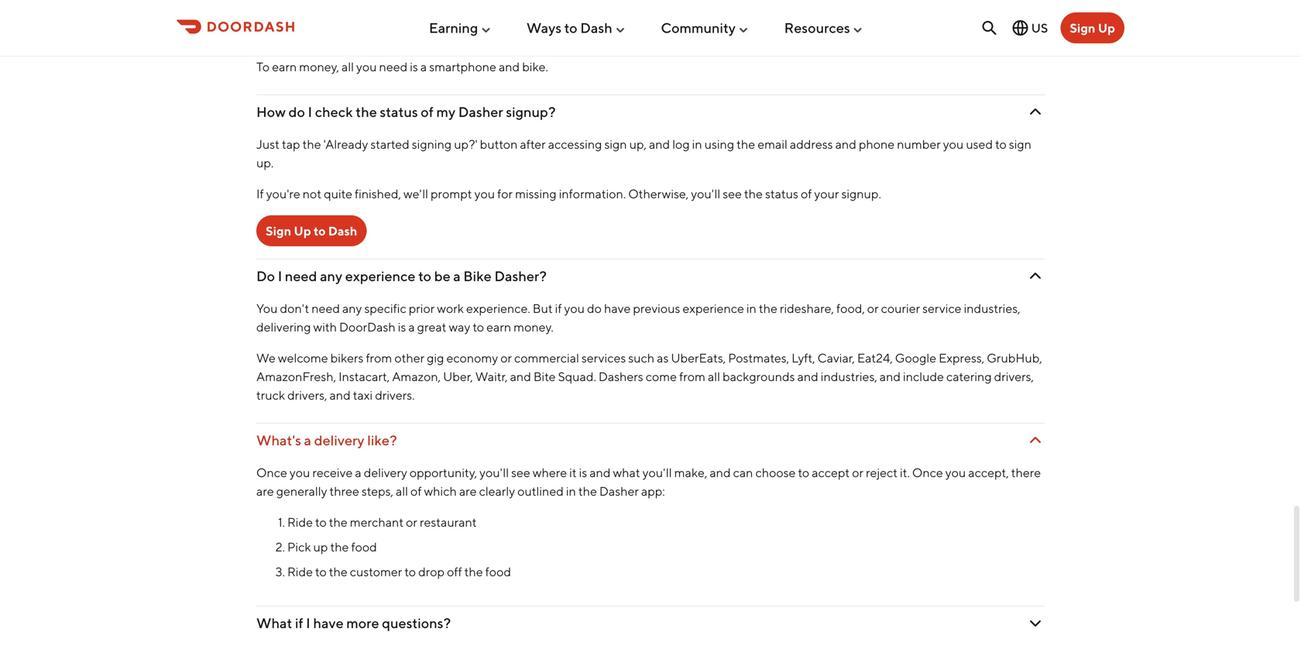 Task type: locate. For each thing, give the bounding box(es) containing it.
industries, inside we welcome bikers from other gig economy or commercial services such as ubereats, postmates, lyft, caviar, eat24, google express, grubhub, amazonfresh, instacart, amazon, uber, waitr, and bite squad. dashers come from all backgrounds and industries, and include catering drivers, truck drivers, and taxi drivers.
[[821, 369, 878, 384]]

of left your
[[801, 186, 812, 201]]

0 vertical spatial status
[[380, 104, 418, 120]]

1 vertical spatial from
[[679, 369, 706, 384]]

us
[[1032, 21, 1048, 35]]

you'll right "otherwise,"
[[691, 186, 721, 201]]

are
[[256, 484, 274, 499], [459, 484, 477, 499]]

0 vertical spatial see
[[723, 186, 742, 201]]

all inside once you receive a delivery opportunity, you'll see where it is and what you'll make, and can choose to accept or reject it. once you accept, there are generally three steps, all of which are clearly outlined in the dasher app:
[[396, 484, 408, 499]]

you right but
[[564, 301, 585, 316]]

1 vertical spatial bike
[[463, 268, 492, 284]]

chevron down image for to
[[1026, 25, 1045, 44]]

dasher? up but
[[495, 268, 547, 284]]

the
[[356, 104, 377, 120], [303, 137, 321, 152], [737, 137, 755, 152], [744, 186, 763, 201], [759, 301, 778, 316], [579, 484, 597, 499], [329, 515, 348, 530], [330, 540, 349, 554], [329, 564, 348, 579], [465, 564, 483, 579]]

the right outlined
[[579, 484, 597, 499]]

backgrounds
[[723, 369, 795, 384]]

experience up ubereats,
[[683, 301, 744, 316]]

or inside we welcome bikers from other gig economy or commercial services such as ubereats, postmates, lyft, caviar, eat24, google express, grubhub, amazonfresh, instacart, amazon, uber, waitr, and bite squad. dashers come from all backgrounds and industries, and include catering drivers, truck drivers, and taxi drivers.
[[501, 351, 512, 365]]

or inside you don't need any specific prior work experience. but if you do have previous experience in the rideshare, food, or courier service industries, delivering with doordash is a great way to earn money.
[[867, 301, 879, 316]]

1 horizontal spatial in
[[692, 137, 702, 152]]

you'll up 'app:'
[[643, 465, 672, 480]]

experience up the specific
[[345, 268, 416, 284]]

1 vertical spatial sign
[[266, 224, 291, 238]]

of left which
[[411, 484, 422, 499]]

you'll
[[691, 186, 721, 201], [480, 465, 509, 480], [643, 465, 672, 480]]

2 vertical spatial of
[[411, 484, 422, 499]]

1 horizontal spatial dash
[[580, 19, 613, 36]]

delivering
[[256, 320, 311, 334]]

1 horizontal spatial is
[[410, 59, 418, 74]]

what
[[256, 26, 292, 43], [256, 615, 292, 631]]

in
[[692, 137, 702, 152], [747, 301, 757, 316], [566, 484, 576, 499]]

all down ubereats,
[[708, 369, 720, 384]]

0 horizontal spatial dash
[[328, 224, 357, 238]]

once right the it.
[[912, 465, 943, 480]]

or inside once you receive a delivery opportunity, you'll see where it is and what you'll make, and can choose to accept or reject it. once you accept, there are generally three steps, all of which are clearly outlined in the dasher app:
[[852, 465, 864, 480]]

to inside you don't need any specific prior work experience. but if you do have previous experience in the rideshare, food, or courier service industries, delivering with doordash is a great way to earn money.
[[473, 320, 484, 334]]

0 horizontal spatial all
[[342, 59, 354, 74]]

to left accept
[[798, 465, 810, 480]]

taxi
[[353, 388, 373, 403]]

industries, right service
[[964, 301, 1021, 316]]

the right "up"
[[330, 540, 349, 554]]

1 what from the top
[[256, 26, 292, 43]]

in up postmates,
[[747, 301, 757, 316]]

0 vertical spatial food
[[351, 540, 377, 554]]

drivers, down amazonfresh,
[[287, 388, 327, 403]]

drivers, down grubhub, at the right
[[994, 369, 1034, 384]]

4 chevron down image from the top
[[1026, 614, 1045, 633]]

email
[[758, 137, 788, 152]]

2 horizontal spatial you'll
[[691, 186, 721, 201]]

restaurant
[[420, 515, 477, 530]]

0 vertical spatial earn
[[272, 59, 297, 74]]

up for sign up to dash
[[294, 224, 311, 238]]

ride up pick
[[287, 515, 313, 530]]

in inside just tap the 'already started signing up?' button after accessing sign up, and log in using the email address and phone number you used to sign up.
[[692, 137, 702, 152]]

need up the don't
[[285, 268, 317, 284]]

any
[[320, 268, 343, 284], [342, 301, 362, 316]]

1 horizontal spatial experience
[[683, 301, 744, 316]]

is inside once you receive a delivery opportunity, you'll see where it is and what you'll make, and can choose to accept or reject it. once you accept, there are generally three steps, all of which are clearly outlined in the dasher app:
[[579, 465, 587, 480]]

delivery up 'receive'
[[314, 432, 365, 449]]

as
[[657, 351, 669, 365]]

do i need any experience to be a bike dasher?
[[256, 268, 547, 284]]

the inside you don't need any specific prior work experience. but if you do have previous experience in the rideshare, food, or courier service industries, delivering with doordash is a great way to earn money.
[[759, 301, 778, 316]]

1 horizontal spatial do
[[355, 26, 372, 43]]

a up three
[[355, 465, 362, 480]]

where
[[533, 465, 567, 480]]

the down pick up the food
[[329, 564, 348, 579]]

need up with
[[312, 301, 340, 316]]

once
[[256, 465, 287, 480], [912, 465, 943, 480]]

ride to the customer to drop off the food
[[287, 564, 511, 579]]

1 vertical spatial do
[[289, 104, 305, 120]]

2 vertical spatial all
[[396, 484, 408, 499]]

0 horizontal spatial if
[[295, 615, 303, 631]]

industries, down caviar,
[[821, 369, 878, 384]]

1 vertical spatial what
[[256, 615, 292, 631]]

grubhub,
[[987, 351, 1043, 365]]

to
[[565, 19, 578, 36], [417, 26, 430, 43], [996, 137, 1007, 152], [314, 224, 326, 238], [418, 268, 431, 284], [473, 320, 484, 334], [798, 465, 810, 480], [315, 515, 327, 530], [315, 564, 327, 579], [405, 564, 416, 579]]

1 horizontal spatial are
[[459, 484, 477, 499]]

reject
[[866, 465, 898, 480]]

or right 'food,'
[[867, 301, 879, 316]]

all right money,
[[342, 59, 354, 74]]

0 vertical spatial of
[[421, 104, 434, 120]]

questions?
[[382, 615, 451, 631]]

1 are from the left
[[256, 484, 274, 499]]

courier
[[881, 301, 920, 316]]

0 horizontal spatial are
[[256, 484, 274, 499]]

1 vertical spatial is
[[398, 320, 406, 334]]

all right steps,
[[396, 484, 408, 499]]

0 vertical spatial industries,
[[964, 301, 1021, 316]]

2 what from the top
[[256, 615, 292, 631]]

see inside once you receive a delivery opportunity, you'll see where it is and what you'll make, and can choose to accept or reject it. once you accept, there are generally three steps, all of which are clearly outlined in the dasher app:
[[511, 465, 530, 480]]

up
[[1098, 21, 1116, 35], [294, 224, 311, 238]]

from down ubereats,
[[679, 369, 706, 384]]

you
[[256, 301, 278, 316]]

0 horizontal spatial up
[[294, 224, 311, 238]]

1 vertical spatial experience
[[683, 301, 744, 316]]

0 horizontal spatial have
[[313, 615, 344, 631]]

the right using
[[737, 137, 755, 152]]

1 horizontal spatial dasher
[[600, 484, 639, 499]]

to inside just tap the 'already started signing up?' button after accessing sign up, and log in using the email address and phone number you used to sign up.
[[996, 137, 1007, 152]]

2 horizontal spatial is
[[579, 465, 587, 480]]

1 vertical spatial delivery
[[364, 465, 407, 480]]

0 horizontal spatial once
[[256, 465, 287, 480]]

0 horizontal spatial see
[[511, 465, 530, 480]]

and left bite in the left bottom of the page
[[510, 369, 531, 384]]

dasher down what
[[600, 484, 639, 499]]

other
[[395, 351, 425, 365]]

pick up the food
[[287, 540, 377, 554]]

2 horizontal spatial in
[[747, 301, 757, 316]]

a inside you don't need any specific prior work experience. but if you do have previous experience in the rideshare, food, or courier service industries, delivering with doordash is a great way to earn money.
[[409, 320, 415, 334]]

0 vertical spatial do
[[355, 26, 372, 43]]

if right but
[[555, 301, 562, 316]]

1 horizontal spatial all
[[396, 484, 408, 499]]

chevron down image
[[1026, 25, 1045, 44], [1026, 103, 1045, 121], [1026, 431, 1045, 450], [1026, 614, 1045, 633]]

truck
[[256, 388, 285, 403]]

up
[[313, 540, 328, 554]]

instacart,
[[339, 369, 390, 384]]

a left the great
[[409, 320, 415, 334]]

i right do
[[278, 268, 282, 284]]

all inside we welcome bikers from other gig economy or commercial services such as ubereats, postmates, lyft, caviar, eat24, google express, grubhub, amazonfresh, instacart, amazon, uber, waitr, and bite squad. dashers come from all backgrounds and industries, and include catering drivers, truck drivers, and taxi drivers.
[[708, 369, 720, 384]]

ride
[[287, 515, 313, 530], [287, 564, 313, 579]]

0 horizontal spatial you'll
[[480, 465, 509, 480]]

signing
[[412, 137, 452, 152]]

i left more in the bottom left of the page
[[306, 615, 310, 631]]

2 ride from the top
[[287, 564, 313, 579]]

of left my
[[421, 104, 434, 120]]

ride for ride to the merchant or restaurant
[[287, 515, 313, 530]]

1 horizontal spatial sign
[[1009, 137, 1032, 152]]

have left previous
[[604, 301, 631, 316]]

0 vertical spatial have
[[604, 301, 631, 316]]

to up prior
[[418, 268, 431, 284]]

are right which
[[459, 484, 477, 499]]

1 vertical spatial be
[[434, 268, 451, 284]]

1 vertical spatial see
[[511, 465, 530, 480]]

pick
[[287, 540, 311, 554]]

dasher
[[458, 104, 503, 120], [600, 484, 639, 499]]

is down the specific
[[398, 320, 406, 334]]

0 vertical spatial in
[[692, 137, 702, 152]]

delivery up steps,
[[364, 465, 407, 480]]

the right tap
[[303, 137, 321, 152]]

in right log
[[692, 137, 702, 152]]

up inside button
[[1098, 21, 1116, 35]]

0 vertical spatial drivers,
[[994, 369, 1034, 384]]

0 vertical spatial dasher
[[458, 104, 503, 120]]

1 chevron down image from the top
[[1026, 25, 1045, 44]]

status up started
[[380, 104, 418, 120]]

way
[[449, 320, 470, 334]]

do up the services
[[587, 301, 602, 316]]

1 vertical spatial dasher?
[[495, 268, 547, 284]]

include
[[903, 369, 944, 384]]

we
[[256, 351, 276, 365]]

globe line image
[[1011, 19, 1030, 37]]

sign inside button
[[1070, 21, 1096, 35]]

0 vertical spatial sign
[[1070, 21, 1096, 35]]

if
[[555, 301, 562, 316], [295, 615, 303, 631]]

any inside you don't need any specific prior work experience. but if you do have previous experience in the rideshare, food, or courier service industries, delivering with doordash is a great way to earn money.
[[342, 301, 362, 316]]

or up the waitr,
[[501, 351, 512, 365]]

do right how
[[289, 104, 305, 120]]

0 vertical spatial if
[[555, 301, 562, 316]]

have left more in the bottom left of the page
[[313, 615, 344, 631]]

is
[[410, 59, 418, 74], [398, 320, 406, 334], [579, 465, 587, 480]]

bike up experience.
[[463, 268, 492, 284]]

the right the off
[[465, 564, 483, 579]]

drop
[[418, 564, 445, 579]]

1 ride from the top
[[287, 515, 313, 530]]

or right merchant
[[406, 515, 417, 530]]

2 vertical spatial do
[[587, 301, 602, 316]]

dasher right my
[[458, 104, 503, 120]]

1 vertical spatial ride
[[287, 564, 313, 579]]

1 vertical spatial food
[[485, 564, 511, 579]]

1 horizontal spatial status
[[765, 186, 799, 201]]

0 horizontal spatial experience
[[345, 268, 416, 284]]

0 horizontal spatial earn
[[272, 59, 297, 74]]

from up the instacart,
[[366, 351, 392, 365]]

any up 'doordash'
[[342, 301, 362, 316]]

sign left up,
[[605, 137, 627, 152]]

you inside just tap the 'already started signing up?' button after accessing sign up, and log in using the email address and phone number you used to sign up.
[[943, 137, 964, 152]]

0 vertical spatial any
[[320, 268, 343, 284]]

earn
[[272, 59, 297, 74], [487, 320, 511, 334]]

be up work
[[434, 268, 451, 284]]

what
[[613, 465, 640, 480]]

to right the way on the left
[[473, 320, 484, 334]]

0 vertical spatial up
[[1098, 21, 1116, 35]]

sign down you're
[[266, 224, 291, 238]]

0 horizontal spatial sign
[[266, 224, 291, 238]]

sign
[[1070, 21, 1096, 35], [266, 224, 291, 238]]

from
[[366, 351, 392, 365], [679, 369, 706, 384]]

we'll
[[404, 186, 428, 201]]

1 horizontal spatial food
[[485, 564, 511, 579]]

1 horizontal spatial up
[[1098, 21, 1116, 35]]

food up customer
[[351, 540, 377, 554]]

1 horizontal spatial from
[[679, 369, 706, 384]]

0 vertical spatial ride
[[287, 515, 313, 530]]

0 vertical spatial be
[[433, 26, 449, 43]]

outlined
[[518, 484, 564, 499]]

1 horizontal spatial earn
[[487, 320, 511, 334]]

caviar,
[[818, 351, 855, 365]]

come
[[646, 369, 677, 384]]

with
[[313, 320, 337, 334]]

need inside you don't need any specific prior work experience. but if you do have previous experience in the rideshare, food, or courier service industries, delivering with doordash is a great way to earn money.
[[312, 301, 340, 316]]

lyft,
[[792, 351, 815, 365]]

any down sign up to dash
[[320, 268, 343, 284]]

0 horizontal spatial food
[[351, 540, 377, 554]]

1 vertical spatial drivers,
[[287, 388, 327, 403]]

1 vertical spatial in
[[747, 301, 757, 316]]

do inside you don't need any specific prior work experience. but if you do have previous experience in the rideshare, food, or courier service industries, delivering with doordash is a great way to earn money.
[[587, 301, 602, 316]]

do right materials
[[355, 26, 372, 43]]

1 vertical spatial dasher
[[600, 484, 639, 499]]

make,
[[674, 465, 708, 480]]

to up "up"
[[315, 515, 327, 530]]

customer
[[350, 564, 402, 579]]

ride down pick
[[287, 564, 313, 579]]

you don't need any specific prior work experience. but if you do have previous experience in the rideshare, food, or courier service industries, delivering with doordash is a great way to earn money.
[[256, 301, 1021, 334]]

if left more in the bottom left of the page
[[295, 615, 303, 631]]

you left used
[[943, 137, 964, 152]]

0 vertical spatial bike
[[462, 26, 490, 43]]

what's
[[256, 432, 301, 449]]

sign right us
[[1070, 21, 1096, 35]]

1 vertical spatial up
[[294, 224, 311, 238]]

once you receive a delivery opportunity, you'll see where it is and what you'll make, and can choose to accept or reject it. once you accept, there are generally three steps, all of which are clearly outlined in the dasher app:
[[256, 465, 1041, 499]]

be
[[433, 26, 449, 43], [434, 268, 451, 284]]

see down using
[[723, 186, 742, 201]]

0 horizontal spatial do
[[289, 104, 305, 120]]

just tap the 'already started signing up?' button after accessing sign up, and log in using the email address and phone number you used to sign up.
[[256, 137, 1032, 170]]

be for need
[[433, 26, 449, 43]]

1 vertical spatial earn
[[487, 320, 511, 334]]

any for specific
[[342, 301, 362, 316]]

0 vertical spatial from
[[366, 351, 392, 365]]

0 vertical spatial dasher?
[[493, 26, 545, 43]]

it
[[570, 465, 577, 480]]

need
[[382, 26, 414, 43], [379, 59, 408, 74], [285, 268, 317, 284], [312, 301, 340, 316]]

earn down experience.
[[487, 320, 511, 334]]

the right check
[[356, 104, 377, 120]]

2 horizontal spatial do
[[587, 301, 602, 316]]

community
[[661, 19, 736, 36]]

accessing
[[548, 137, 602, 152]]

1 horizontal spatial drivers,
[[994, 369, 1034, 384]]

a left smartphone
[[421, 59, 427, 74]]

the left rideshare,
[[759, 301, 778, 316]]

bike up smartphone
[[462, 26, 490, 43]]

2 chevron down image from the top
[[1026, 103, 1045, 121]]

1 horizontal spatial if
[[555, 301, 562, 316]]

you'll up clearly
[[480, 465, 509, 480]]

0 horizontal spatial sign
[[605, 137, 627, 152]]

0 horizontal spatial industries,
[[821, 369, 878, 384]]

0 horizontal spatial in
[[566, 484, 576, 499]]

dasher? up bike.
[[493, 26, 545, 43]]

need down what materials do i need to be a bike dasher?
[[379, 59, 408, 74]]

sign up
[[1070, 21, 1116, 35]]

sign for sign up
[[1070, 21, 1096, 35]]

you're
[[266, 186, 300, 201]]

merchant
[[350, 515, 404, 530]]

finished,
[[355, 186, 401, 201]]

1 horizontal spatial sign
[[1070, 21, 1096, 35]]

0 vertical spatial experience
[[345, 268, 416, 284]]

opportunity,
[[410, 465, 477, 480]]

0 horizontal spatial is
[[398, 320, 406, 334]]

sign up to dash
[[266, 224, 357, 238]]

and down eat24, at right bottom
[[880, 369, 901, 384]]

2 vertical spatial in
[[566, 484, 576, 499]]

2 vertical spatial is
[[579, 465, 587, 480]]

1 horizontal spatial once
[[912, 465, 943, 480]]

or
[[867, 301, 879, 316], [501, 351, 512, 365], [852, 465, 864, 480], [406, 515, 417, 530]]

dasher inside once you receive a delivery opportunity, you'll see where it is and what you'll make, and can choose to accept or reject it. once you accept, there are generally three steps, all of which are clearly outlined in the dasher app:
[[600, 484, 639, 499]]

2 horizontal spatial all
[[708, 369, 720, 384]]

status left your
[[765, 186, 799, 201]]

or left reject
[[852, 465, 864, 480]]

1 vertical spatial industries,
[[821, 369, 878, 384]]

information.
[[559, 186, 626, 201]]

up for sign up
[[1098, 21, 1116, 35]]

dash right the ways in the top of the page
[[580, 19, 613, 36]]

a right what's
[[304, 432, 311, 449]]

0 vertical spatial what
[[256, 26, 292, 43]]

signup?
[[506, 104, 556, 120]]

you
[[356, 59, 377, 74], [943, 137, 964, 152], [475, 186, 495, 201], [564, 301, 585, 316], [290, 465, 310, 480], [946, 465, 966, 480]]



Task type: describe. For each thing, give the bounding box(es) containing it.
tap
[[282, 137, 300, 152]]

2 once from the left
[[912, 465, 943, 480]]

and left taxi
[[330, 388, 351, 403]]

more
[[346, 615, 379, 631]]

smartphone
[[429, 59, 497, 74]]

prompt
[[431, 186, 472, 201]]

bike for experience
[[463, 268, 492, 284]]

a up smartphone
[[452, 26, 459, 43]]

have inside you don't need any specific prior work experience. but if you do have previous experience in the rideshare, food, or courier service industries, delivering with doordash is a great way to earn money.
[[604, 301, 631, 316]]

like?
[[367, 432, 397, 449]]

catering
[[947, 369, 992, 384]]

previous
[[633, 301, 680, 316]]

not
[[303, 186, 322, 201]]

and right up,
[[649, 137, 670, 152]]

to down "up"
[[315, 564, 327, 579]]

do
[[256, 268, 275, 284]]

we welcome bikers from other gig economy or commercial services such as ubereats, postmates, lyft, caviar, eat24, google express, grubhub, amazonfresh, instacart, amazon, uber, waitr, and bite squad. dashers come from all backgrounds and industries, and include catering drivers, truck drivers, and taxi drivers.
[[256, 351, 1043, 403]]

0 vertical spatial dash
[[580, 19, 613, 36]]

chevron down image for status
[[1026, 103, 1045, 121]]

there
[[1012, 465, 1041, 480]]

to right the ways in the top of the page
[[565, 19, 578, 36]]

you left for
[[475, 186, 495, 201]]

0 horizontal spatial from
[[366, 351, 392, 365]]

2 are from the left
[[459, 484, 477, 499]]

all for drivers,
[[708, 369, 720, 384]]

off
[[447, 564, 462, 579]]

in inside once you receive a delivery opportunity, you'll see where it is and what you'll make, and can choose to accept or reject it. once you accept, there are generally three steps, all of which are clearly outlined in the dasher app:
[[566, 484, 576, 499]]

1 vertical spatial have
[[313, 615, 344, 631]]

resources
[[784, 19, 850, 36]]

prior
[[409, 301, 435, 316]]

to inside once you receive a delivery opportunity, you'll see where it is and what you'll make, and can choose to accept or reject it. once you accept, there are generally three steps, all of which are clearly outlined in the dasher app:
[[798, 465, 810, 480]]

what materials do i need to be a bike dasher?
[[256, 26, 545, 43]]

just
[[256, 137, 280, 152]]

choose
[[756, 465, 796, 480]]

need up to earn money, all you need is a smartphone and bike.
[[382, 26, 414, 43]]

receive
[[313, 465, 353, 480]]

google
[[895, 351, 937, 365]]

amazon,
[[392, 369, 441, 384]]

if inside you don't need any specific prior work experience. but if you do have previous experience in the rideshare, food, or courier service industries, delivering with doordash is a great way to earn money.
[[555, 301, 562, 316]]

chevron down image for questions?
[[1026, 614, 1045, 633]]

how
[[256, 104, 286, 120]]

0 vertical spatial is
[[410, 59, 418, 74]]

1 vertical spatial status
[[765, 186, 799, 201]]

is inside you don't need any specific prior work experience. but if you do have previous experience in the rideshare, food, or courier service industries, delivering with doordash is a great way to earn money.
[[398, 320, 406, 334]]

up,
[[630, 137, 647, 152]]

what if i have more questions?
[[256, 615, 451, 631]]

generally
[[276, 484, 327, 499]]

sign up to dash link
[[256, 215, 367, 246]]

number
[[897, 137, 941, 152]]

industries, inside you don't need any specific prior work experience. but if you do have previous experience in the rideshare, food, or courier service industries, delivering with doordash is a great way to earn money.
[[964, 301, 1021, 316]]

0 horizontal spatial dasher
[[458, 104, 503, 120]]

such
[[628, 351, 655, 365]]

2 sign from the left
[[1009, 137, 1032, 152]]

ride for ride to the customer to drop off the food
[[287, 564, 313, 579]]

and left can
[[710, 465, 731, 480]]

you inside you don't need any specific prior work experience. but if you do have previous experience in the rideshare, food, or courier service industries, delivering with doordash is a great way to earn money.
[[564, 301, 585, 316]]

used
[[966, 137, 993, 152]]

chevron down image
[[1026, 267, 1045, 286]]

a up work
[[453, 268, 461, 284]]

a inside once you receive a delivery opportunity, you'll see where it is and what you'll make, and can choose to accept or reject it. once you accept, there are generally three steps, all of which are clearly outlined in the dasher app:
[[355, 465, 362, 480]]

amazonfresh,
[[256, 369, 336, 384]]

any for experience
[[320, 268, 343, 284]]

experience inside you don't need any specific prior work experience. but if you do have previous experience in the rideshare, food, or courier service industries, delivering with doordash is a great way to earn money.
[[683, 301, 744, 316]]

dashers
[[599, 369, 644, 384]]

accept
[[812, 465, 850, 480]]

the up pick up the food
[[329, 515, 348, 530]]

started
[[371, 137, 410, 152]]

commercial
[[514, 351, 579, 365]]

ways to dash
[[527, 19, 613, 36]]

you left accept,
[[946, 465, 966, 480]]

what's a delivery like?
[[256, 432, 397, 449]]

to left the drop
[[405, 564, 416, 579]]

experience.
[[466, 301, 530, 316]]

phone
[[859, 137, 895, 152]]

to down not
[[314, 224, 326, 238]]

earn inside you don't need any specific prior work experience. but if you do have previous experience in the rideshare, food, or courier service industries, delivering with doordash is a great way to earn money.
[[487, 320, 511, 334]]

you down what materials do i need to be a bike dasher?
[[356, 59, 377, 74]]

1 horizontal spatial see
[[723, 186, 742, 201]]

ways
[[527, 19, 562, 36]]

for
[[497, 186, 513, 201]]

money.
[[514, 320, 554, 334]]

all for app:
[[396, 484, 408, 499]]

what for what materials do i need to be a bike dasher?
[[256, 26, 292, 43]]

dasher? for what materials do i need to be a bike dasher?
[[493, 26, 545, 43]]

don't
[[280, 301, 309, 316]]

the inside once you receive a delivery opportunity, you'll see where it is and what you'll make, and can choose to accept or reject it. once you accept, there are generally three steps, all of which are clearly outlined in the dasher app:
[[579, 484, 597, 499]]

3 chevron down image from the top
[[1026, 431, 1045, 450]]

specific
[[364, 301, 406, 316]]

and left what
[[590, 465, 611, 480]]

and left phone
[[836, 137, 857, 152]]

1 vertical spatial dash
[[328, 224, 357, 238]]

0 horizontal spatial drivers,
[[287, 388, 327, 403]]

three
[[330, 484, 359, 499]]

squad.
[[558, 369, 596, 384]]

delivery inside once you receive a delivery opportunity, you'll see where it is and what you'll make, and can choose to accept or reject it. once you accept, there are generally three steps, all of which are clearly outlined in the dasher app:
[[364, 465, 407, 480]]

of inside once you receive a delivery opportunity, you'll see where it is and what you'll make, and can choose to accept or reject it. once you accept, there are generally three steps, all of which are clearly outlined in the dasher app:
[[411, 484, 422, 499]]

'already
[[324, 137, 368, 152]]

check
[[315, 104, 353, 120]]

rideshare,
[[780, 301, 834, 316]]

to up to earn money, all you need is a smartphone and bike.
[[417, 26, 430, 43]]

button
[[480, 137, 518, 152]]

earning
[[429, 19, 478, 36]]

log
[[673, 137, 690, 152]]

and left bike.
[[499, 59, 520, 74]]

drivers.
[[375, 388, 415, 403]]

welcome
[[278, 351, 328, 365]]

0 vertical spatial all
[[342, 59, 354, 74]]

ways to dash link
[[527, 13, 627, 42]]

and down "lyft,"
[[798, 369, 819, 384]]

steps,
[[362, 484, 394, 499]]

dasher? for do i need any experience to be a bike dasher?
[[495, 268, 547, 284]]

0 vertical spatial delivery
[[314, 432, 365, 449]]

services
[[582, 351, 626, 365]]

1 sign from the left
[[605, 137, 627, 152]]

resources link
[[784, 13, 864, 42]]

up?'
[[454, 137, 478, 152]]

sign for sign up to dash
[[266, 224, 291, 238]]

express,
[[939, 351, 985, 365]]

in inside you don't need any specific prior work experience. but if you do have previous experience in the rideshare, food, or courier service industries, delivering with doordash is a great way to earn money.
[[747, 301, 757, 316]]

missing
[[515, 186, 557, 201]]

economy
[[447, 351, 498, 365]]

the down "email"
[[744, 186, 763, 201]]

address
[[790, 137, 833, 152]]

it.
[[900, 465, 910, 480]]

bike for need
[[462, 26, 490, 43]]

ride to the merchant or restaurant
[[287, 515, 477, 530]]

materials
[[295, 26, 353, 43]]

i left check
[[308, 104, 312, 120]]

but
[[533, 301, 553, 316]]

0 horizontal spatial status
[[380, 104, 418, 120]]

signup.
[[842, 186, 881, 201]]

you up generally
[[290, 465, 310, 480]]

what for what if i have more questions?
[[256, 615, 292, 631]]

be for experience
[[434, 268, 451, 284]]

uber,
[[443, 369, 473, 384]]

community link
[[661, 13, 750, 42]]

which
[[424, 484, 457, 499]]

to earn money, all you need is a smartphone and bike.
[[256, 59, 553, 74]]

1 vertical spatial of
[[801, 186, 812, 201]]

i up to earn money, all you need is a smartphone and bike.
[[375, 26, 379, 43]]

1 once from the left
[[256, 465, 287, 480]]

service
[[923, 301, 962, 316]]

1 horizontal spatial you'll
[[643, 465, 672, 480]]

to
[[256, 59, 270, 74]]



Task type: vqa. For each thing, say whether or not it's contained in the screenshot.
top an
no



